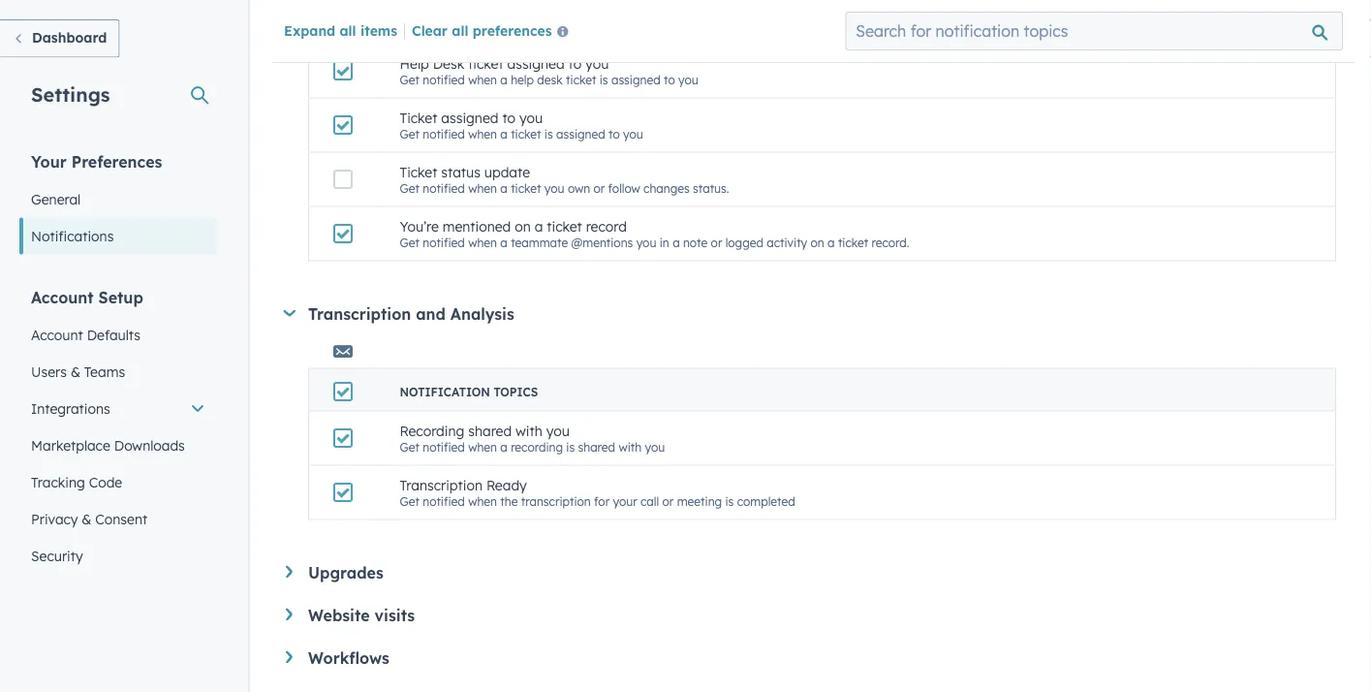Task type: locate. For each thing, give the bounding box(es) containing it.
caret image inside the transcription and analysis 'dropdown button'
[[283, 310, 296, 317]]

get inside recording shared with you get notified when a recording is shared with you
[[400, 439, 420, 454]]

a inside ticket status update get notified when a ticket you own or follow changes status.
[[501, 181, 508, 195]]

upgrades
[[308, 563, 384, 582]]

2 all from the left
[[452, 22, 469, 39]]

privacy
[[31, 510, 78, 527]]

1 vertical spatial notification topics
[[400, 384, 538, 399]]

2 vertical spatial or
[[663, 494, 674, 508]]

caret image for website visits
[[286, 608, 293, 621]]

expand all items button
[[284, 22, 397, 39]]

1 all from the left
[[340, 22, 356, 39]]

notification topics up recording
[[400, 384, 538, 399]]

workflows button
[[286, 648, 1337, 667]]

notified down the status on the top of page
[[423, 235, 465, 249]]

is
[[600, 72, 608, 87], [545, 126, 553, 141], [566, 439, 575, 454], [726, 494, 734, 508]]

1 account from the top
[[31, 287, 94, 307]]

get
[[400, 72, 420, 87], [400, 126, 420, 141], [400, 181, 420, 195], [400, 235, 420, 249], [400, 439, 420, 454], [400, 494, 420, 508]]

a inside recording shared with you get notified when a recording is shared with you
[[501, 439, 508, 454]]

is up ticket status update get notified when a ticket you own or follow changes status. at top
[[545, 126, 553, 141]]

settings
[[31, 82, 110, 106]]

users & teams
[[31, 363, 125, 380]]

0 vertical spatial notification topics
[[400, 17, 538, 32]]

1 horizontal spatial &
[[82, 510, 91, 527]]

a right the status on the top of page
[[501, 181, 508, 195]]

1 notification from the top
[[400, 17, 490, 32]]

changes
[[644, 181, 690, 195]]

teammate
[[511, 235, 568, 249]]

transcription inside the transcription ready get notified when the transcription for your call or meeting is completed
[[400, 477, 483, 494]]

general link
[[19, 181, 217, 218]]

transcription
[[308, 304, 411, 323], [400, 477, 483, 494]]

caret image inside website visits dropdown button
[[286, 608, 293, 621]]

transcription for transcription ready get notified when the transcription for your call or meeting is completed
[[400, 477, 483, 494]]

notified down clear
[[423, 72, 465, 87]]

2 ticket from the top
[[400, 164, 438, 181]]

ticket status update get notified when a ticket you own or follow changes status.
[[400, 164, 730, 195]]

0 vertical spatial caret image
[[286, 608, 293, 621]]

0 vertical spatial &
[[71, 363, 80, 380]]

2 when from the top
[[468, 126, 497, 141]]

account setup element
[[19, 286, 217, 574]]

5 when from the top
[[468, 439, 497, 454]]

is right meeting
[[726, 494, 734, 508]]

0 vertical spatial or
[[594, 181, 605, 195]]

status.
[[693, 181, 730, 195]]

6 get from the top
[[400, 494, 420, 508]]

website visits button
[[286, 605, 1337, 625]]

ticket up update
[[511, 126, 541, 141]]

a left teammate at top left
[[501, 235, 508, 249]]

the
[[501, 494, 518, 508]]

update
[[485, 164, 530, 181]]

completed
[[737, 494, 796, 508]]

2 account from the top
[[31, 326, 83, 343]]

notified left ready
[[423, 494, 465, 508]]

when left the
[[468, 494, 497, 508]]

& inside "link"
[[82, 510, 91, 527]]

when
[[468, 72, 497, 87], [468, 126, 497, 141], [468, 181, 497, 195], [468, 235, 497, 249], [468, 439, 497, 454], [468, 494, 497, 508]]

1 get from the top
[[400, 72, 420, 87]]

visits
[[375, 605, 415, 625]]

all right clear
[[452, 22, 469, 39]]

all for clear
[[452, 22, 469, 39]]

2 topics from the top
[[494, 384, 538, 399]]

or right note
[[711, 235, 723, 249]]

ticket
[[468, 55, 504, 72], [566, 72, 597, 87], [511, 126, 541, 141], [511, 181, 541, 195], [547, 218, 582, 235], [838, 235, 869, 249]]

caret image for upgrades
[[286, 566, 293, 578]]

3 get from the top
[[400, 181, 420, 195]]

all
[[340, 22, 356, 39], [452, 22, 469, 39]]

0 vertical spatial transcription
[[308, 304, 411, 323]]

ticket inside ticket assigned to you get notified when a ticket is assigned to you
[[400, 109, 438, 126]]

all inside button
[[452, 22, 469, 39]]

tracking code link
[[19, 464, 217, 501]]

4 when from the top
[[468, 235, 497, 249]]

website visits
[[308, 605, 415, 625]]

1 vertical spatial or
[[711, 235, 723, 249]]

transcription ready get notified when the transcription for your call or meeting is completed
[[400, 477, 796, 508]]

activity
[[767, 235, 808, 249]]

4 get from the top
[[400, 235, 420, 249]]

&
[[71, 363, 80, 380], [82, 510, 91, 527]]

1 notification topics from the top
[[400, 17, 538, 32]]

or inside ticket status update get notified when a ticket you own or follow changes status.
[[594, 181, 605, 195]]

ticket inside ticket status update get notified when a ticket you own or follow changes status.
[[400, 164, 438, 181]]

you inside you're mentioned on a ticket record get notified when a teammate @mentions you in a note or logged activity on a ticket record.
[[637, 235, 657, 249]]

you
[[586, 55, 609, 72], [679, 72, 699, 87], [520, 109, 543, 126], [623, 126, 644, 141], [545, 181, 565, 195], [637, 235, 657, 249], [546, 422, 570, 439], [645, 439, 665, 454]]

& for privacy
[[82, 510, 91, 527]]

or for ticket status update
[[594, 181, 605, 195]]

0 horizontal spatial all
[[340, 22, 356, 39]]

1 vertical spatial transcription
[[400, 477, 483, 494]]

marketplace downloads
[[31, 437, 185, 454]]

topics for with
[[494, 384, 538, 399]]

is right desk
[[600, 72, 608, 87]]

or inside the transcription ready get notified when the transcription for your call or meeting is completed
[[663, 494, 674, 508]]

dashboard link
[[0, 19, 120, 58]]

@mentions
[[571, 235, 633, 249]]

on right activity
[[811, 235, 825, 249]]

caret image inside workflows dropdown button
[[286, 651, 293, 663]]

or right own
[[594, 181, 605, 195]]

caret image
[[283, 310, 296, 317], [286, 566, 293, 578]]

on right mentioned
[[515, 218, 531, 235]]

notification
[[400, 17, 490, 32], [400, 384, 490, 399]]

ticket left record.
[[838, 235, 869, 249]]

you're
[[400, 218, 439, 235]]

shared up the transcription ready get notified when the transcription for your call or meeting is completed
[[578, 439, 616, 454]]

notifications link
[[19, 218, 217, 254]]

dashboard
[[32, 29, 107, 46]]

notification up recording
[[400, 384, 490, 399]]

4 notified from the top
[[423, 235, 465, 249]]

& right privacy on the bottom
[[82, 510, 91, 527]]

1 horizontal spatial with
[[619, 439, 642, 454]]

status
[[441, 164, 481, 181]]

shared up ready
[[468, 422, 512, 439]]

2 caret image from the top
[[286, 651, 293, 663]]

transcription left and
[[308, 304, 411, 323]]

0 horizontal spatial with
[[516, 422, 543, 439]]

when up the status on the top of page
[[468, 126, 497, 141]]

when right desk
[[468, 72, 497, 87]]

2 get from the top
[[400, 126, 420, 141]]

3 notified from the top
[[423, 181, 465, 195]]

0 horizontal spatial or
[[594, 181, 605, 195]]

transcription
[[521, 494, 591, 508]]

integrations button
[[19, 390, 217, 427]]

users & teams link
[[19, 353, 217, 390]]

caret image for workflows
[[286, 651, 293, 663]]

1 vertical spatial notification
[[400, 384, 490, 399]]

recording
[[400, 422, 465, 439]]

a inside help desk ticket assigned to you get notified when a help desk ticket is assigned to you
[[501, 72, 508, 87]]

a left the 'recording'
[[501, 439, 508, 454]]

ticket right desk
[[566, 72, 597, 87]]

caret image left website at the bottom
[[286, 608, 293, 621]]

2 notification topics from the top
[[400, 384, 538, 399]]

5 notified from the top
[[423, 439, 465, 454]]

all left items
[[340, 22, 356, 39]]

2 notified from the top
[[423, 126, 465, 141]]

expand
[[284, 22, 336, 39]]

when inside help desk ticket assigned to you get notified when a help desk ticket is assigned to you
[[468, 72, 497, 87]]

recording shared with you get notified when a recording is shared with you
[[400, 422, 665, 454]]

account defaults
[[31, 326, 141, 343]]

Search for notification topics search field
[[846, 12, 1344, 50]]

when up ready
[[468, 439, 497, 454]]

ticket left own
[[511, 181, 541, 195]]

2 horizontal spatial or
[[711, 235, 723, 249]]

notification topics
[[400, 17, 538, 32], [400, 384, 538, 399]]

analysis
[[451, 304, 515, 323]]

0 horizontal spatial &
[[71, 363, 80, 380]]

notification topics up desk
[[400, 17, 538, 32]]

with up ready
[[516, 422, 543, 439]]

security
[[31, 547, 83, 564]]

on
[[515, 218, 531, 235], [811, 235, 825, 249]]

caret image left workflows
[[286, 651, 293, 663]]

ticket down help
[[400, 109, 438, 126]]

notified up the status on the top of page
[[423, 126, 465, 141]]

0 vertical spatial account
[[31, 287, 94, 307]]

a up update
[[501, 126, 508, 141]]

1 ticket from the top
[[400, 109, 438, 126]]

notification for help
[[400, 17, 490, 32]]

account setup
[[31, 287, 143, 307]]

assigned
[[507, 55, 565, 72], [612, 72, 661, 87], [441, 109, 499, 126], [556, 126, 606, 141]]

you're mentioned on a ticket record get notified when a teammate @mentions you in a note or logged activity on a ticket record.
[[400, 218, 910, 249]]

0 horizontal spatial shared
[[468, 422, 512, 439]]

a
[[501, 72, 508, 87], [501, 126, 508, 141], [501, 181, 508, 195], [535, 218, 543, 235], [501, 235, 508, 249], [673, 235, 680, 249], [828, 235, 835, 249], [501, 439, 508, 454]]

1 notified from the top
[[423, 72, 465, 87]]

call
[[641, 494, 659, 508]]

1 topics from the top
[[494, 17, 538, 32]]

1 vertical spatial caret image
[[286, 651, 293, 663]]

notified up you're
[[423, 181, 465, 195]]

for
[[594, 494, 610, 508]]

6 notified from the top
[[423, 494, 465, 508]]

ticket left the status on the top of page
[[400, 164, 438, 181]]

clear all preferences
[[412, 22, 552, 39]]

notified left the 'recording'
[[423, 439, 465, 454]]

website
[[308, 605, 370, 625]]

help desk ticket assigned to you get notified when a help desk ticket is assigned to you
[[400, 55, 699, 87]]

2 notification from the top
[[400, 384, 490, 399]]

or right call
[[663, 494, 674, 508]]

notification topics for shared
[[400, 384, 538, 399]]

caret image inside upgrades "dropdown button"
[[286, 566, 293, 578]]

a left help
[[501, 72, 508, 87]]

or inside you're mentioned on a ticket record get notified when a teammate @mentions you in a note or logged activity on a ticket record.
[[711, 235, 723, 249]]

0 vertical spatial ticket
[[400, 109, 438, 126]]

with up your
[[619, 439, 642, 454]]

1 horizontal spatial or
[[663, 494, 674, 508]]

is right the 'recording'
[[566, 439, 575, 454]]

caret image
[[286, 608, 293, 621], [286, 651, 293, 663]]

5 get from the top
[[400, 439, 420, 454]]

1 vertical spatial ticket
[[400, 164, 438, 181]]

1 vertical spatial account
[[31, 326, 83, 343]]

topics up help
[[494, 17, 538, 32]]

1 vertical spatial topics
[[494, 384, 538, 399]]

1 vertical spatial caret image
[[286, 566, 293, 578]]

to
[[569, 55, 582, 72], [664, 72, 675, 87], [503, 109, 516, 126], [609, 126, 620, 141]]

when inside ticket status update get notified when a ticket you own or follow changes status.
[[468, 181, 497, 195]]

1 vertical spatial &
[[82, 510, 91, 527]]

assigned down preferences
[[507, 55, 565, 72]]

account up account defaults
[[31, 287, 94, 307]]

topics
[[494, 17, 538, 32], [494, 384, 538, 399]]

1 when from the top
[[468, 72, 497, 87]]

0 vertical spatial caret image
[[283, 310, 296, 317]]

items
[[361, 22, 397, 39]]

notification for recording
[[400, 384, 490, 399]]

is inside help desk ticket assigned to you get notified when a help desk ticket is assigned to you
[[600, 72, 608, 87]]

when left teammate at top left
[[468, 235, 497, 249]]

when up mentioned
[[468, 181, 497, 195]]

transcription down recording
[[400, 477, 483, 494]]

6 when from the top
[[468, 494, 497, 508]]

notified
[[423, 72, 465, 87], [423, 126, 465, 141], [423, 181, 465, 195], [423, 235, 465, 249], [423, 439, 465, 454], [423, 494, 465, 508]]

account up 'users' on the bottom of the page
[[31, 326, 83, 343]]

notification up desk
[[400, 17, 490, 32]]

0 vertical spatial notification
[[400, 17, 490, 32]]

meeting
[[677, 494, 722, 508]]

& right 'users' on the bottom of the page
[[71, 363, 80, 380]]

topics up recording shared with you get notified when a recording is shared with you
[[494, 384, 538, 399]]

shared
[[468, 422, 512, 439], [578, 439, 616, 454]]

when inside ticket assigned to you get notified when a ticket is assigned to you
[[468, 126, 497, 141]]

note
[[683, 235, 708, 249]]

0 vertical spatial topics
[[494, 17, 538, 32]]

with
[[516, 422, 543, 439], [619, 439, 642, 454]]

3 when from the top
[[468, 181, 497, 195]]

1 horizontal spatial all
[[452, 22, 469, 39]]

tracking code
[[31, 474, 122, 491]]

preferences
[[71, 152, 162, 171]]

1 caret image from the top
[[286, 608, 293, 621]]



Task type: describe. For each thing, give the bounding box(es) containing it.
assigned up the status on the top of page
[[441, 109, 499, 126]]

preferences
[[473, 22, 552, 39]]

a down ticket status update get notified when a ticket you own or follow changes status. at top
[[535, 218, 543, 235]]

all for expand
[[340, 22, 356, 39]]

0 horizontal spatial on
[[515, 218, 531, 235]]

get inside ticket status update get notified when a ticket you own or follow changes status.
[[400, 181, 420, 195]]

logged
[[726, 235, 764, 249]]

workflows
[[308, 648, 390, 667]]

users
[[31, 363, 67, 380]]

notifications
[[31, 227, 114, 244]]

notified inside ticket assigned to you get notified when a ticket is assigned to you
[[423, 126, 465, 141]]

get inside the transcription ready get notified when the transcription for your call or meeting is completed
[[400, 494, 420, 508]]

notified inside the transcription ready get notified when the transcription for your call or meeting is completed
[[423, 494, 465, 508]]

caret image for transcription and analysis
[[283, 310, 296, 317]]

record
[[586, 218, 627, 235]]

marketplace
[[31, 437, 110, 454]]

get inside ticket assigned to you get notified when a ticket is assigned to you
[[400, 126, 420, 141]]

ticket assigned to you get notified when a ticket is assigned to you
[[400, 109, 644, 141]]

and
[[416, 304, 446, 323]]

in
[[660, 235, 670, 249]]

assigned right desk
[[612, 72, 661, 87]]

integrations
[[31, 400, 110, 417]]

marketplace downloads link
[[19, 427, 217, 464]]

your
[[31, 152, 67, 171]]

when inside the transcription ready get notified when the transcription for your call or meeting is completed
[[468, 494, 497, 508]]

topics for ticket
[[494, 17, 538, 32]]

is inside ticket assigned to you get notified when a ticket is assigned to you
[[545, 126, 553, 141]]

general
[[31, 190, 81, 207]]

1 horizontal spatial shared
[[578, 439, 616, 454]]

desk
[[433, 55, 465, 72]]

privacy & consent link
[[19, 501, 217, 538]]

when inside recording shared with you get notified when a recording is shared with you
[[468, 439, 497, 454]]

assigned up ticket status update get notified when a ticket you own or follow changes status. at top
[[556, 126, 606, 141]]

transcription for transcription and analysis
[[308, 304, 411, 323]]

help
[[511, 72, 534, 87]]

ticket inside ticket assigned to you get notified when a ticket is assigned to you
[[511, 126, 541, 141]]

ready
[[487, 477, 527, 494]]

account for account setup
[[31, 287, 94, 307]]

account defaults link
[[19, 317, 217, 353]]

a right activity
[[828, 235, 835, 249]]

own
[[568, 181, 590, 195]]

code
[[89, 474, 122, 491]]

downloads
[[114, 437, 185, 454]]

privacy & consent
[[31, 510, 147, 527]]

mentioned
[[443, 218, 511, 235]]

get inside help desk ticket assigned to you get notified when a help desk ticket is assigned to you
[[400, 72, 420, 87]]

ticket for ticket status update
[[400, 164, 438, 181]]

follow
[[608, 181, 641, 195]]

notified inside recording shared with you get notified when a recording is shared with you
[[423, 439, 465, 454]]

consent
[[95, 510, 147, 527]]

ticket down own
[[547, 218, 582, 235]]

1 horizontal spatial on
[[811, 235, 825, 249]]

when inside you're mentioned on a ticket record get notified when a teammate @mentions you in a note or logged activity on a ticket record.
[[468, 235, 497, 249]]

your
[[613, 494, 638, 508]]

transcription and analysis
[[308, 304, 515, 323]]

& for users
[[71, 363, 80, 380]]

help
[[400, 55, 429, 72]]

notification topics for desk
[[400, 17, 538, 32]]

you inside ticket status update get notified when a ticket you own or follow changes status.
[[545, 181, 565, 195]]

your preferences element
[[19, 151, 217, 254]]

teams
[[84, 363, 125, 380]]

notified inside ticket status update get notified when a ticket you own or follow changes status.
[[423, 181, 465, 195]]

ticket inside ticket status update get notified when a ticket you own or follow changes status.
[[511, 181, 541, 195]]

ticket down clear all preferences button
[[468, 55, 504, 72]]

record.
[[872, 235, 910, 249]]

a right 'in'
[[673, 235, 680, 249]]

ticket for ticket assigned to you
[[400, 109, 438, 126]]

is inside recording shared with you get notified when a recording is shared with you
[[566, 439, 575, 454]]

is inside the transcription ready get notified when the transcription for your call or meeting is completed
[[726, 494, 734, 508]]

desk
[[537, 72, 563, 87]]

transcription and analysis button
[[283, 304, 1337, 323]]

notified inside you're mentioned on a ticket record get notified when a teammate @mentions you in a note or logged activity on a ticket record.
[[423, 235, 465, 249]]

expand all items
[[284, 22, 397, 39]]

notified inside help desk ticket assigned to you get notified when a help desk ticket is assigned to you
[[423, 72, 465, 87]]

setup
[[98, 287, 143, 307]]

a inside ticket assigned to you get notified when a ticket is assigned to you
[[501, 126, 508, 141]]

or for transcription ready
[[663, 494, 674, 508]]

account for account defaults
[[31, 326, 83, 343]]

upgrades button
[[286, 563, 1337, 582]]

clear all preferences button
[[412, 20, 576, 43]]

security link
[[19, 538, 217, 574]]

defaults
[[87, 326, 141, 343]]

your preferences
[[31, 152, 162, 171]]

recording
[[511, 439, 563, 454]]

get inside you're mentioned on a ticket record get notified when a teammate @mentions you in a note or logged activity on a ticket record.
[[400, 235, 420, 249]]

tracking
[[31, 474, 85, 491]]

clear
[[412, 22, 448, 39]]



Task type: vqa. For each thing, say whether or not it's contained in the screenshot.
the Search for notification topics search field
yes



